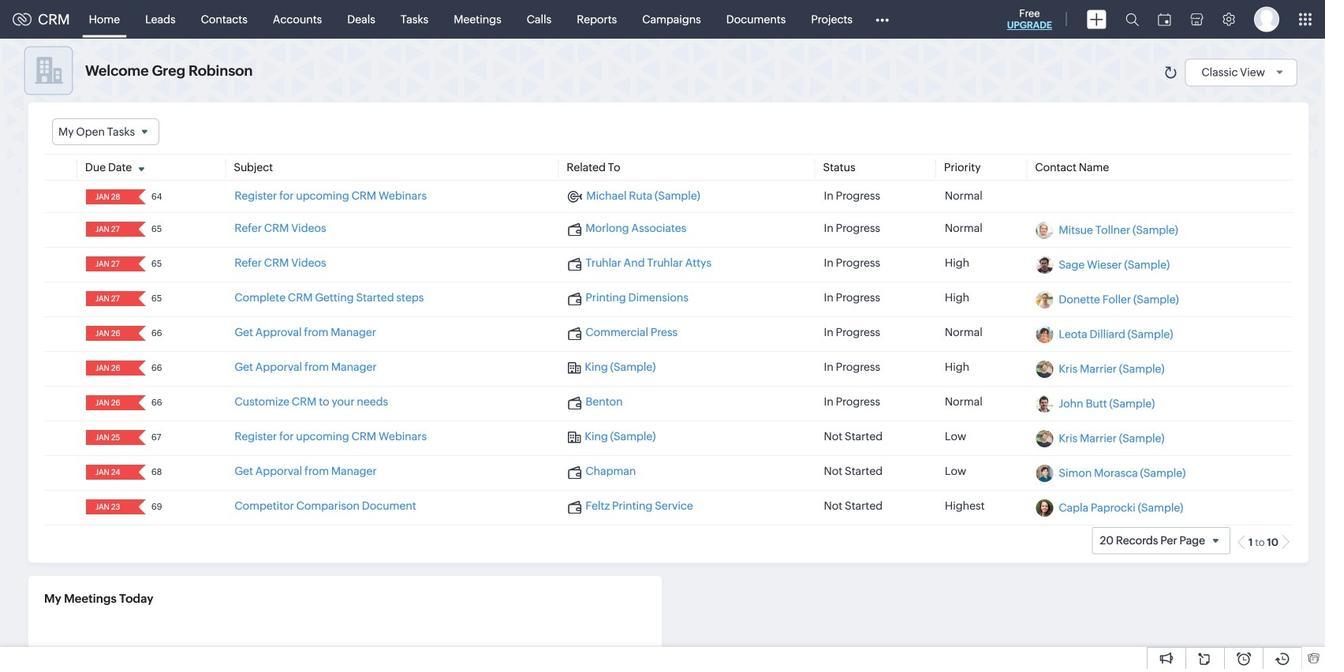 Task type: locate. For each thing, give the bounding box(es) containing it.
create menu element
[[1078, 0, 1116, 38]]

None field
[[52, 118, 160, 145], [91, 190, 128, 205], [91, 222, 128, 237], [91, 257, 128, 272], [91, 291, 128, 306], [91, 326, 128, 341], [91, 361, 128, 376], [91, 395, 128, 410], [91, 430, 128, 445], [91, 465, 128, 480], [91, 500, 128, 515], [52, 118, 160, 145], [91, 190, 128, 205], [91, 222, 128, 237], [91, 257, 128, 272], [91, 291, 128, 306], [91, 326, 128, 341], [91, 361, 128, 376], [91, 395, 128, 410], [91, 430, 128, 445], [91, 465, 128, 480], [91, 500, 128, 515]]



Task type: describe. For each thing, give the bounding box(es) containing it.
profile element
[[1245, 0, 1289, 38]]

profile image
[[1255, 7, 1280, 32]]

Other Modules field
[[866, 7, 899, 32]]

calendar image
[[1158, 13, 1172, 26]]

create menu image
[[1087, 10, 1107, 29]]

search element
[[1116, 0, 1149, 39]]

logo image
[[13, 13, 32, 26]]

search image
[[1126, 13, 1139, 26]]



Task type: vqa. For each thing, say whether or not it's contained in the screenshot.
'Search' element
yes



